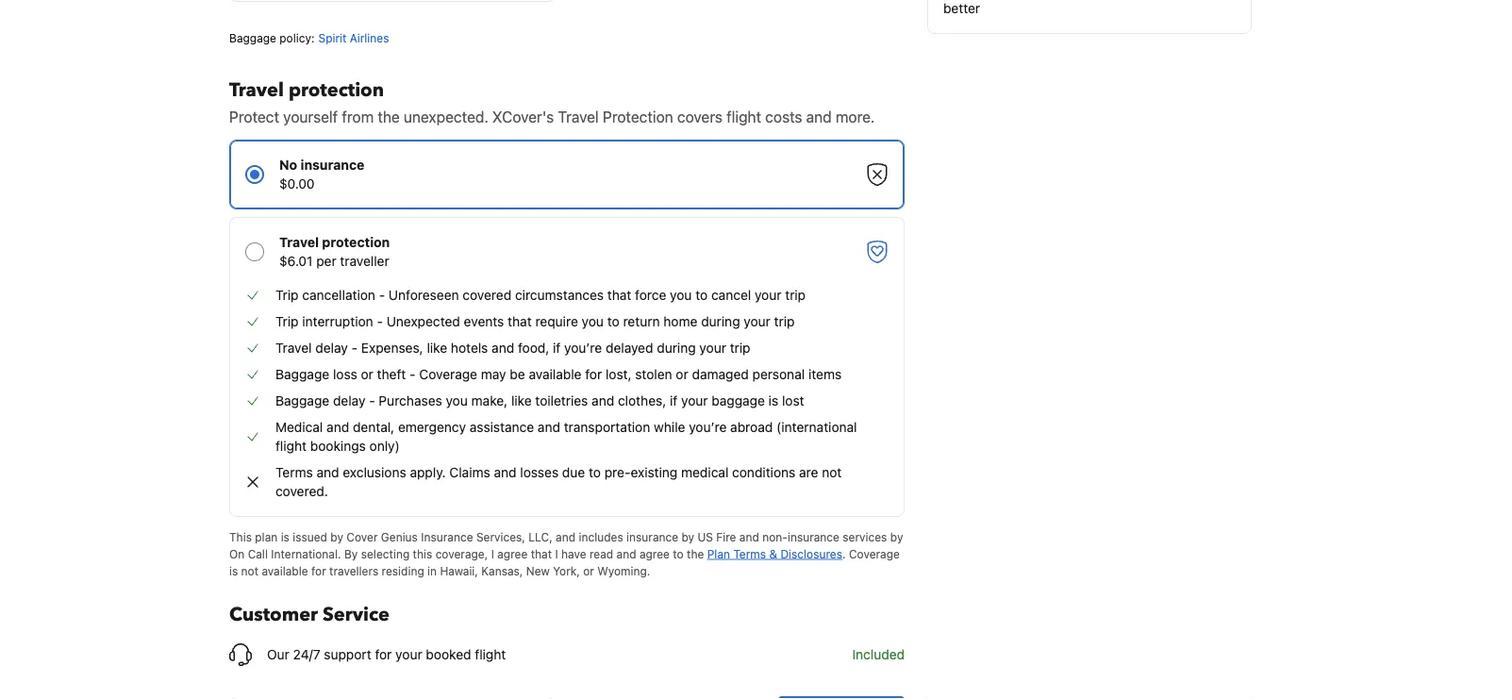 Task type: describe. For each thing, give the bounding box(es) containing it.
international.
[[271, 547, 341, 561]]

terms inside terms and exclusions apply. claims and losses due to pre-existing medical conditions are not covered.
[[276, 465, 313, 480]]

0 vertical spatial trip
[[786, 287, 806, 303]]

per
[[316, 253, 337, 269]]

- for purchases
[[369, 393, 375, 409]]

protection
[[603, 108, 674, 126]]

0 horizontal spatial or
[[361, 367, 374, 382]]

(international
[[777, 420, 858, 435]]

have
[[562, 547, 587, 561]]

genius
[[381, 530, 418, 544]]

insurance
[[421, 530, 473, 544]]

travel for travel protection protect yourself from the unexpected. xcover's travel protection covers flight costs and more.
[[229, 77, 284, 103]]

stolen
[[636, 367, 673, 382]]

travel for travel protection $6.01 per traveller
[[279, 235, 319, 250]]

the inside travel protection protect yourself from the unexpected. xcover's travel protection covers flight costs and more.
[[378, 108, 400, 126]]

2 vertical spatial you
[[446, 393, 468, 409]]

interruption
[[302, 314, 373, 329]]

bookings
[[310, 438, 366, 454]]

coverage inside '. coverage is not available for travellers residing in hawaii, kansas, new york, or wyoming.'
[[849, 547, 900, 561]]

loss
[[333, 367, 357, 382]]

0 vertical spatial that
[[608, 287, 632, 303]]

to left cancel
[[696, 287, 708, 303]]

and right fire
[[740, 530, 760, 544]]

or inside '. coverage is not available for travellers residing in hawaii, kansas, new york, or wyoming.'
[[583, 564, 595, 578]]

1 horizontal spatial insurance
[[627, 530, 679, 544]]

travel protection protect yourself from the unexpected. xcover's travel protection covers flight costs and more.
[[229, 77, 875, 126]]

&
[[770, 547, 778, 561]]

trip interruption - unexpected events that require you to return home during your trip
[[276, 314, 795, 329]]

emergency
[[398, 420, 466, 435]]

disclosures
[[781, 547, 843, 561]]

2 horizontal spatial you
[[670, 287, 692, 303]]

delay for travel
[[316, 340, 348, 356]]

customer service
[[229, 602, 390, 628]]

home
[[664, 314, 698, 329]]

3 by from the left
[[891, 530, 904, 544]]

while
[[654, 420, 686, 435]]

0 vertical spatial you're
[[565, 340, 602, 356]]

. coverage is not available for travellers residing in hawaii, kansas, new york, or wyoming.
[[229, 547, 900, 578]]

trip for trip interruption - unexpected events that require you to return home during your trip
[[276, 314, 299, 329]]

baggage for baggage policy: spirit airlines
[[229, 32, 276, 45]]

your up while
[[681, 393, 708, 409]]

no
[[279, 157, 297, 173]]

services
[[843, 530, 888, 544]]

read
[[590, 547, 614, 561]]

new
[[526, 564, 550, 578]]

customer
[[229, 602, 318, 628]]

kansas,
[[482, 564, 523, 578]]

cancel
[[712, 287, 751, 303]]

theft
[[377, 367, 406, 382]]

trip cancellation - unforeseen covered circumstances that force you to cancel your trip
[[276, 287, 806, 303]]

covered.
[[276, 484, 328, 499]]

includes
[[579, 530, 624, 544]]

in
[[428, 564, 437, 578]]

and inside travel protection protect yourself from the unexpected. xcover's travel protection covers flight costs and more.
[[807, 108, 832, 126]]

make,
[[472, 393, 508, 409]]

require
[[536, 314, 578, 329]]

pre-
[[605, 465, 631, 480]]

coverage,
[[436, 547, 488, 561]]

medical and dental, emergency assistance and transportation while you're abroad (international flight bookings only)
[[276, 420, 858, 454]]

you're inside medical and dental, emergency assistance and transportation while you're abroad (international flight bookings only)
[[689, 420, 727, 435]]

travel for travel delay - expenses, like hotels and food, if you're delayed during your trip
[[276, 340, 312, 356]]

york,
[[553, 564, 580, 578]]

policy:
[[280, 32, 315, 45]]

llc,
[[529, 530, 553, 544]]

not inside terms and exclusions apply. claims and losses due to pre-existing medical conditions are not covered.
[[822, 465, 842, 480]]

baggage for baggage delay - purchases you make, like toiletries and clothes, if your baggage is lost
[[276, 393, 330, 409]]

unforeseen
[[389, 287, 459, 303]]

clothes,
[[618, 393, 667, 409]]

covered
[[463, 287, 512, 303]]

1 vertical spatial like
[[512, 393, 532, 409]]

spirit airlines link
[[319, 31, 389, 44]]

support
[[324, 647, 372, 663]]

flight for and
[[276, 438, 307, 454]]

0 horizontal spatial if
[[553, 340, 561, 356]]

baggage loss or theft - coverage may be available for lost, stolen or damaged personal items
[[276, 367, 842, 382]]

included
[[853, 647, 905, 663]]

only)
[[370, 438, 400, 454]]

0 vertical spatial is
[[769, 393, 779, 409]]

coverage inside option
[[419, 367, 478, 382]]

1 horizontal spatial available
[[529, 367, 582, 382]]

protect
[[229, 108, 279, 126]]

return
[[623, 314, 660, 329]]

is for this plan is issued by cover genius insurance services, llc, and includes insurance by us fire and non-insurance services by on call international. by selecting this coverage, i agree that i have read and agree to the
[[281, 530, 290, 544]]

be
[[510, 367, 525, 382]]

more.
[[836, 108, 875, 126]]

baggage delay - purchases you make, like toiletries and clothes, if your baggage is lost
[[276, 393, 805, 409]]

personal
[[753, 367, 805, 382]]

2 vertical spatial flight
[[475, 647, 506, 663]]

due
[[562, 465, 585, 480]]

to inside the this plan is issued by cover genius insurance services, llc, and includes insurance by us fire and non-insurance services by on call international. by selecting this coverage, i agree that i have read and agree to the
[[673, 547, 684, 561]]

medical
[[276, 420, 323, 435]]

damaged
[[692, 367, 749, 382]]

our 24/7 support for your booked flight
[[267, 647, 506, 663]]

plan terms & disclosures
[[708, 547, 843, 561]]

- for unforeseen
[[379, 287, 385, 303]]

- for expenses,
[[352, 340, 358, 356]]

force
[[635, 287, 667, 303]]

1 vertical spatial if
[[670, 393, 678, 409]]

your up damaged
[[700, 340, 727, 356]]

hotels
[[451, 340, 488, 356]]

no insurance $0.00
[[279, 157, 365, 192]]

selecting
[[361, 547, 410, 561]]

1 horizontal spatial terms
[[734, 547, 766, 561]]



Task type: locate. For each thing, give the bounding box(es) containing it.
that up "travel delay - expenses, like hotels and food, if you're delayed during your trip"
[[508, 314, 532, 329]]

delay down interruption in the top left of the page
[[316, 340, 348, 356]]

2 vertical spatial for
[[375, 647, 392, 663]]

agree up wyoming.
[[640, 547, 670, 561]]

the down us
[[687, 547, 704, 561]]

by left us
[[682, 530, 695, 544]]

the inside the this plan is issued by cover genius insurance services, llc, and includes insurance by us fire and non-insurance services by on call international. by selecting this coverage, i agree that i have read and agree to the
[[687, 547, 704, 561]]

0 vertical spatial delay
[[316, 340, 348, 356]]

protection for travel protection $6.01 per traveller
[[322, 235, 390, 250]]

1 vertical spatial delay
[[333, 393, 366, 409]]

2 vertical spatial trip
[[730, 340, 751, 356]]

1 horizontal spatial agree
[[640, 547, 670, 561]]

0 vertical spatial you
[[670, 287, 692, 303]]

terms left the &
[[734, 547, 766, 561]]

i down services,
[[491, 547, 494, 561]]

this plan is issued by cover genius insurance services, llc, and includes insurance by us fire and non-insurance services by on call international. by selecting this coverage, i agree that i have read and agree to the
[[229, 530, 904, 561]]

that down 'llc,'
[[531, 547, 552, 561]]

for
[[585, 367, 602, 382], [311, 564, 326, 578], [375, 647, 392, 663]]

are
[[800, 465, 819, 480]]

1 i from the left
[[491, 547, 494, 561]]

that
[[608, 287, 632, 303], [508, 314, 532, 329], [531, 547, 552, 561]]

plan terms & disclosures link
[[708, 547, 843, 561]]

travel
[[229, 77, 284, 103], [558, 108, 599, 126], [279, 235, 319, 250], [276, 340, 312, 356]]

if up while
[[670, 393, 678, 409]]

like down be
[[512, 393, 532, 409]]

travel up $6.01
[[279, 235, 319, 250]]

2 trip from the top
[[276, 314, 299, 329]]

2 horizontal spatial by
[[891, 530, 904, 544]]

yourself
[[283, 108, 338, 126]]

available inside '. coverage is not available for travellers residing in hawaii, kansas, new york, or wyoming.'
[[262, 564, 308, 578]]

insurance up wyoming.
[[627, 530, 679, 544]]

1 vertical spatial that
[[508, 314, 532, 329]]

1 horizontal spatial flight
[[475, 647, 506, 663]]

0 horizontal spatial not
[[241, 564, 259, 578]]

baggage policy: spirit airlines
[[229, 31, 389, 45]]

1 vertical spatial not
[[241, 564, 259, 578]]

0 vertical spatial terms
[[276, 465, 313, 480]]

circumstances
[[515, 287, 604, 303]]

or
[[361, 367, 374, 382], [676, 367, 689, 382], [583, 564, 595, 578]]

and up "may"
[[492, 340, 515, 356]]

1 vertical spatial you're
[[689, 420, 727, 435]]

0 horizontal spatial available
[[262, 564, 308, 578]]

baggage up medical
[[276, 393, 330, 409]]

- up dental,
[[369, 393, 375, 409]]

1 vertical spatial the
[[687, 547, 704, 561]]

i left have
[[555, 547, 558, 561]]

1 horizontal spatial for
[[375, 647, 392, 663]]

food,
[[518, 340, 550, 356]]

0 vertical spatial if
[[553, 340, 561, 356]]

1 by from the left
[[331, 530, 344, 544]]

or right stolen at the left bottom of page
[[676, 367, 689, 382]]

1 horizontal spatial is
[[281, 530, 290, 544]]

by
[[344, 547, 358, 561]]

.
[[843, 547, 846, 561]]

and down the bookings
[[317, 465, 339, 480]]

1 horizontal spatial coverage
[[849, 547, 900, 561]]

exclusions
[[343, 465, 406, 480]]

2 horizontal spatial or
[[676, 367, 689, 382]]

medical
[[682, 465, 729, 480]]

none radio containing travel protection
[[229, 217, 905, 517]]

available down international.
[[262, 564, 308, 578]]

0 vertical spatial not
[[822, 465, 842, 480]]

agree up kansas,
[[498, 547, 528, 561]]

or down 'read'
[[583, 564, 595, 578]]

is right plan
[[281, 530, 290, 544]]

and up the bookings
[[327, 420, 349, 435]]

abroad
[[731, 420, 773, 435]]

and right costs
[[807, 108, 832, 126]]

is down on
[[229, 564, 238, 578]]

apply.
[[410, 465, 446, 480]]

- down traveller
[[379, 287, 385, 303]]

trip down $6.01
[[276, 287, 299, 303]]

unexpected
[[387, 314, 460, 329]]

trip for trip cancellation - unforeseen covered circumstances that force you to cancel your trip
[[276, 287, 299, 303]]

1 trip from the top
[[276, 287, 299, 303]]

and up transportation
[[592, 393, 615, 409]]

0 horizontal spatial flight
[[276, 438, 307, 454]]

protection inside travel protection protect yourself from the unexpected. xcover's travel protection covers flight costs and more.
[[289, 77, 384, 103]]

1 vertical spatial trip
[[276, 314, 299, 329]]

trip
[[786, 287, 806, 303], [775, 314, 795, 329], [730, 340, 751, 356]]

1 horizontal spatial you're
[[689, 420, 727, 435]]

our
[[267, 647, 290, 663]]

None radio
[[229, 217, 905, 517]]

1 horizontal spatial the
[[687, 547, 704, 561]]

0 horizontal spatial you're
[[565, 340, 602, 356]]

1 horizontal spatial you
[[582, 314, 604, 329]]

1 vertical spatial trip
[[775, 314, 795, 329]]

toiletries
[[536, 393, 588, 409]]

flight inside travel protection protect yourself from the unexpected. xcover's travel protection covers flight costs and more.
[[727, 108, 762, 126]]

2 vertical spatial baggage
[[276, 393, 330, 409]]

2 horizontal spatial is
[[769, 393, 779, 409]]

service
[[323, 602, 390, 628]]

baggage left loss
[[276, 367, 330, 382]]

1 horizontal spatial by
[[682, 530, 695, 544]]

2 horizontal spatial insurance
[[788, 530, 840, 544]]

services,
[[477, 530, 526, 544]]

travel right xcover's
[[558, 108, 599, 126]]

2 agree from the left
[[640, 547, 670, 561]]

and up have
[[556, 530, 576, 544]]

to right due
[[589, 465, 601, 480]]

if
[[553, 340, 561, 356], [670, 393, 678, 409]]

1 vertical spatial available
[[262, 564, 308, 578]]

1 horizontal spatial like
[[512, 393, 532, 409]]

delay down loss
[[333, 393, 366, 409]]

1 vertical spatial terms
[[734, 547, 766, 561]]

to left plan
[[673, 547, 684, 561]]

0 vertical spatial available
[[529, 367, 582, 382]]

- right theft
[[410, 367, 416, 382]]

unexpected.
[[404, 108, 489, 126]]

flight down medical
[[276, 438, 307, 454]]

spirit
[[319, 31, 347, 44]]

from
[[342, 108, 374, 126]]

insurance up the disclosures
[[788, 530, 840, 544]]

hawaii,
[[440, 564, 478, 578]]

during down cancel
[[701, 314, 741, 329]]

claims
[[450, 465, 491, 480]]

0 horizontal spatial for
[[311, 564, 326, 578]]

0 horizontal spatial coverage
[[419, 367, 478, 382]]

this
[[229, 530, 252, 544]]

trip left interruption in the top left of the page
[[276, 314, 299, 329]]

for inside '. coverage is not available for travellers residing in hawaii, kansas, new york, or wyoming.'
[[311, 564, 326, 578]]

trip
[[276, 287, 299, 303], [276, 314, 299, 329]]

0 vertical spatial the
[[378, 108, 400, 126]]

0 horizontal spatial terms
[[276, 465, 313, 480]]

wyoming.
[[598, 564, 651, 578]]

protection up traveller
[[322, 235, 390, 250]]

lost,
[[606, 367, 632, 382]]

conditions
[[733, 465, 796, 480]]

travel up the protect
[[229, 77, 284, 103]]

available up toiletries
[[529, 367, 582, 382]]

None radio
[[229, 140, 905, 210]]

terms up covered.
[[276, 465, 313, 480]]

covers
[[678, 108, 723, 126]]

1 horizontal spatial if
[[670, 393, 678, 409]]

insurance
[[301, 157, 365, 173], [627, 530, 679, 544], [788, 530, 840, 544]]

1 vertical spatial protection
[[322, 235, 390, 250]]

i
[[491, 547, 494, 561], [555, 547, 558, 561]]

1 vertical spatial during
[[657, 340, 696, 356]]

1 vertical spatial you
[[582, 314, 604, 329]]

- up expenses,
[[377, 314, 383, 329]]

protection for travel protection protect yourself from the unexpected. xcover's travel protection covers flight costs and more.
[[289, 77, 384, 103]]

not inside '. coverage is not available for travellers residing in hawaii, kansas, new york, or wyoming.'
[[241, 564, 259, 578]]

trip for trip interruption - unexpected events that require you to return home during your trip
[[775, 314, 795, 329]]

protection up from
[[289, 77, 384, 103]]

2 vertical spatial is
[[229, 564, 238, 578]]

your down cancel
[[744, 314, 771, 329]]

is for . coverage is not available for travellers residing in hawaii, kansas, new york, or wyoming.
[[229, 564, 238, 578]]

not down call
[[241, 564, 259, 578]]

travel down interruption in the top left of the page
[[276, 340, 312, 356]]

you up home
[[670, 287, 692, 303]]

booked
[[426, 647, 471, 663]]

2 horizontal spatial for
[[585, 367, 602, 382]]

traveller
[[340, 253, 389, 269]]

baggage for baggage loss or theft - coverage may be available for lost, stolen or damaged personal items
[[276, 367, 330, 382]]

for left lost,
[[585, 367, 602, 382]]

0 horizontal spatial like
[[427, 340, 448, 356]]

0 vertical spatial like
[[427, 340, 448, 356]]

0 horizontal spatial i
[[491, 547, 494, 561]]

0 horizontal spatial agree
[[498, 547, 528, 561]]

is inside '. coverage is not available for travellers residing in hawaii, kansas, new york, or wyoming.'
[[229, 564, 238, 578]]

0 vertical spatial baggage
[[229, 32, 276, 45]]

is inside the this plan is issued by cover genius insurance services, llc, and includes insurance by us fire and non-insurance services by on call international. by selecting this coverage, i agree that i have read and agree to the
[[281, 530, 290, 544]]

xcover's
[[493, 108, 554, 126]]

to
[[696, 287, 708, 303], [608, 314, 620, 329], [589, 465, 601, 480], [673, 547, 684, 561]]

you right require
[[582, 314, 604, 329]]

lost
[[782, 393, 805, 409]]

by left cover
[[331, 530, 344, 544]]

0 horizontal spatial during
[[657, 340, 696, 356]]

0 horizontal spatial the
[[378, 108, 400, 126]]

that inside the this plan is issued by cover genius insurance services, llc, and includes insurance by us fire and non-insurance services by on call international. by selecting this coverage, i agree that i have read and agree to the
[[531, 547, 552, 561]]

1 vertical spatial is
[[281, 530, 290, 544]]

protection inside travel protection $6.01 per traveller
[[322, 235, 390, 250]]

the right from
[[378, 108, 400, 126]]

terms and exclusions apply. claims and losses due to pre-existing medical conditions are not covered.
[[276, 465, 842, 499]]

1 vertical spatial flight
[[276, 438, 307, 454]]

coverage down services
[[849, 547, 900, 561]]

purchases
[[379, 393, 442, 409]]

plan
[[708, 547, 731, 561]]

2 vertical spatial that
[[531, 547, 552, 561]]

like
[[427, 340, 448, 356], [512, 393, 532, 409]]

for down international.
[[311, 564, 326, 578]]

1 horizontal spatial or
[[583, 564, 595, 578]]

trip up damaged
[[730, 340, 751, 356]]

for right support
[[375, 647, 392, 663]]

delayed
[[606, 340, 654, 356]]

travel inside travel protection $6.01 per traveller
[[279, 235, 319, 250]]

and up wyoming.
[[617, 547, 637, 561]]

not right are
[[822, 465, 842, 480]]

flight for protection
[[727, 108, 762, 126]]

airlines
[[350, 31, 389, 44]]

dental,
[[353, 420, 395, 435]]

agree
[[498, 547, 528, 561], [640, 547, 670, 561]]

items
[[809, 367, 842, 382]]

events
[[464, 314, 504, 329]]

on
[[229, 547, 245, 561]]

fire
[[717, 530, 737, 544]]

you left make,
[[446, 393, 468, 409]]

baggage left policy:
[[229, 32, 276, 45]]

and down baggage delay - purchases you make, like toiletries and clothes, if your baggage is lost
[[538, 420, 561, 435]]

is left lost
[[769, 393, 779, 409]]

your left booked
[[396, 647, 423, 663]]

assistance
[[470, 420, 534, 435]]

if right the "food,"
[[553, 340, 561, 356]]

0 horizontal spatial is
[[229, 564, 238, 578]]

2 horizontal spatial flight
[[727, 108, 762, 126]]

24/7
[[293, 647, 320, 663]]

- for unexpected
[[377, 314, 383, 329]]

and left losses
[[494, 465, 517, 480]]

you're right while
[[689, 420, 727, 435]]

flight left costs
[[727, 108, 762, 126]]

flight inside medical and dental, emergency assistance and transportation while you're abroad (international flight bookings only)
[[276, 438, 307, 454]]

2 by from the left
[[682, 530, 695, 544]]

flight right booked
[[475, 647, 506, 663]]

1 vertical spatial baggage
[[276, 367, 330, 382]]

trip right cancel
[[786, 287, 806, 303]]

0 vertical spatial coverage
[[419, 367, 478, 382]]

0 vertical spatial trip
[[276, 287, 299, 303]]

1 horizontal spatial i
[[555, 547, 558, 561]]

during down home
[[657, 340, 696, 356]]

during for home
[[701, 314, 741, 329]]

your right cancel
[[755, 287, 782, 303]]

cover
[[347, 530, 378, 544]]

1 horizontal spatial not
[[822, 465, 842, 480]]

1 vertical spatial coverage
[[849, 547, 900, 561]]

0 vertical spatial protection
[[289, 77, 384, 103]]

plan
[[255, 530, 278, 544]]

2 i from the left
[[555, 547, 558, 561]]

trip for travel delay - expenses, like hotels and food, if you're delayed during your trip
[[730, 340, 751, 356]]

protection
[[289, 77, 384, 103], [322, 235, 390, 250]]

your
[[755, 287, 782, 303], [744, 314, 771, 329], [700, 340, 727, 356], [681, 393, 708, 409], [396, 647, 423, 663]]

0 vertical spatial flight
[[727, 108, 762, 126]]

to inside terms and exclusions apply. claims and losses due to pre-existing medical conditions are not covered.
[[589, 465, 601, 480]]

0 vertical spatial during
[[701, 314, 741, 329]]

us
[[698, 530, 714, 544]]

0 vertical spatial for
[[585, 367, 602, 382]]

that left the force
[[608, 287, 632, 303]]

may
[[481, 367, 506, 382]]

coverage down hotels
[[419, 367, 478, 382]]

delay for baggage
[[333, 393, 366, 409]]

costs
[[766, 108, 803, 126]]

like down unexpected
[[427, 340, 448, 356]]

this
[[413, 547, 433, 561]]

to left return at the left
[[608, 314, 620, 329]]

coverage
[[419, 367, 478, 382], [849, 547, 900, 561]]

by right services
[[891, 530, 904, 544]]

baggage
[[712, 393, 765, 409]]

trip up personal in the bottom of the page
[[775, 314, 795, 329]]

0 horizontal spatial by
[[331, 530, 344, 544]]

during for delayed
[[657, 340, 696, 356]]

- up loss
[[352, 340, 358, 356]]

0 horizontal spatial insurance
[[301, 157, 365, 173]]

flight
[[727, 108, 762, 126], [276, 438, 307, 454], [475, 647, 506, 663]]

1 horizontal spatial during
[[701, 314, 741, 329]]

travel protection $6.01 per traveller
[[279, 235, 390, 269]]

travellers
[[329, 564, 379, 578]]

call
[[248, 547, 268, 561]]

terms
[[276, 465, 313, 480], [734, 547, 766, 561]]

insurance up '$0.00'
[[301, 157, 365, 173]]

you're up baggage loss or theft - coverage may be available for lost, stolen or damaged personal items
[[565, 340, 602, 356]]

insurance inside no insurance $0.00
[[301, 157, 365, 173]]

for inside option
[[585, 367, 602, 382]]

1 vertical spatial for
[[311, 564, 326, 578]]

none radio containing no insurance
[[229, 140, 905, 210]]

1 agree from the left
[[498, 547, 528, 561]]

delay
[[316, 340, 348, 356], [333, 393, 366, 409]]

or right loss
[[361, 367, 374, 382]]

existing
[[631, 465, 678, 480]]

$6.01
[[279, 253, 313, 269]]

0 horizontal spatial you
[[446, 393, 468, 409]]

baggage inside baggage policy: spirit airlines
[[229, 32, 276, 45]]



Task type: vqa. For each thing, say whether or not it's contained in the screenshot.
1 in 1 stop max From $687.40
no



